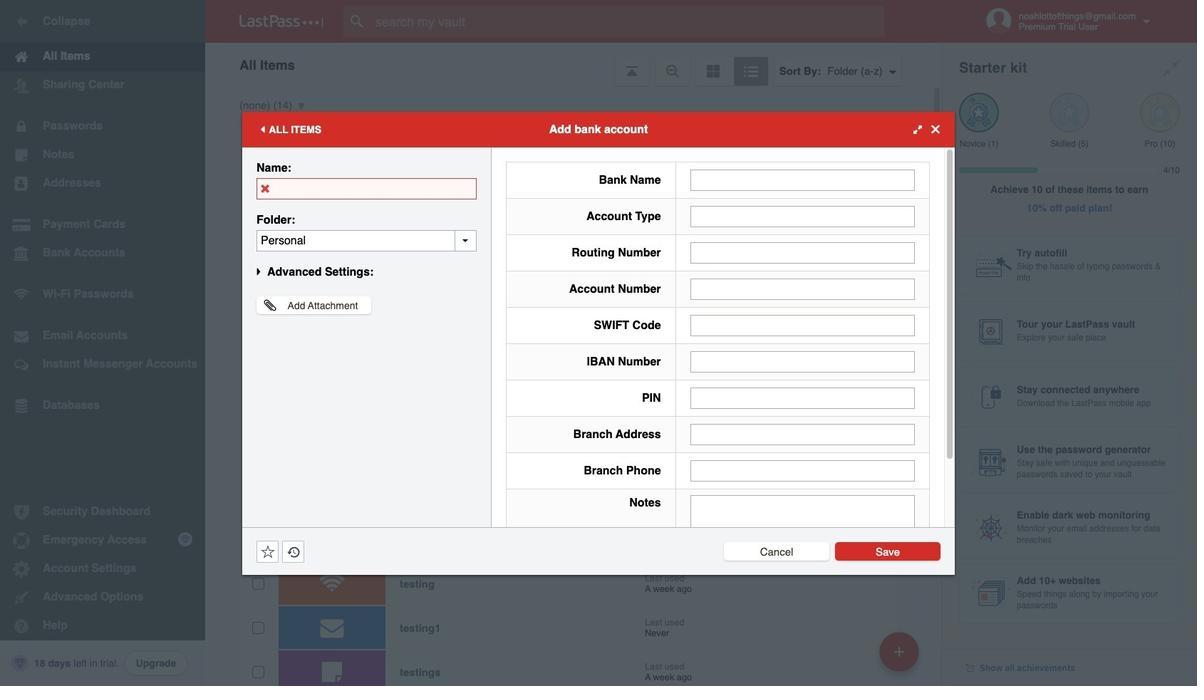 Task type: locate. For each thing, give the bounding box(es) containing it.
None text field
[[690, 169, 915, 191], [257, 178, 477, 199], [257, 230, 477, 251], [690, 278, 915, 300], [690, 315, 915, 336], [690, 424, 915, 445], [690, 169, 915, 191], [257, 178, 477, 199], [257, 230, 477, 251], [690, 278, 915, 300], [690, 315, 915, 336], [690, 424, 915, 445]]

None text field
[[690, 206, 915, 227], [690, 242, 915, 263], [690, 351, 915, 372], [690, 387, 915, 409], [690, 460, 915, 481], [690, 495, 915, 583], [690, 206, 915, 227], [690, 242, 915, 263], [690, 351, 915, 372], [690, 387, 915, 409], [690, 460, 915, 481], [690, 495, 915, 583]]

Search search field
[[344, 6, 913, 37]]

search my vault text field
[[344, 6, 913, 37]]

dialog
[[242, 112, 955, 593]]

new item image
[[894, 647, 904, 657]]



Task type: describe. For each thing, give the bounding box(es) containing it.
vault options navigation
[[205, 43, 942, 86]]

lastpass image
[[239, 15, 324, 28]]

main navigation navigation
[[0, 0, 205, 686]]

new item navigation
[[874, 628, 928, 686]]



